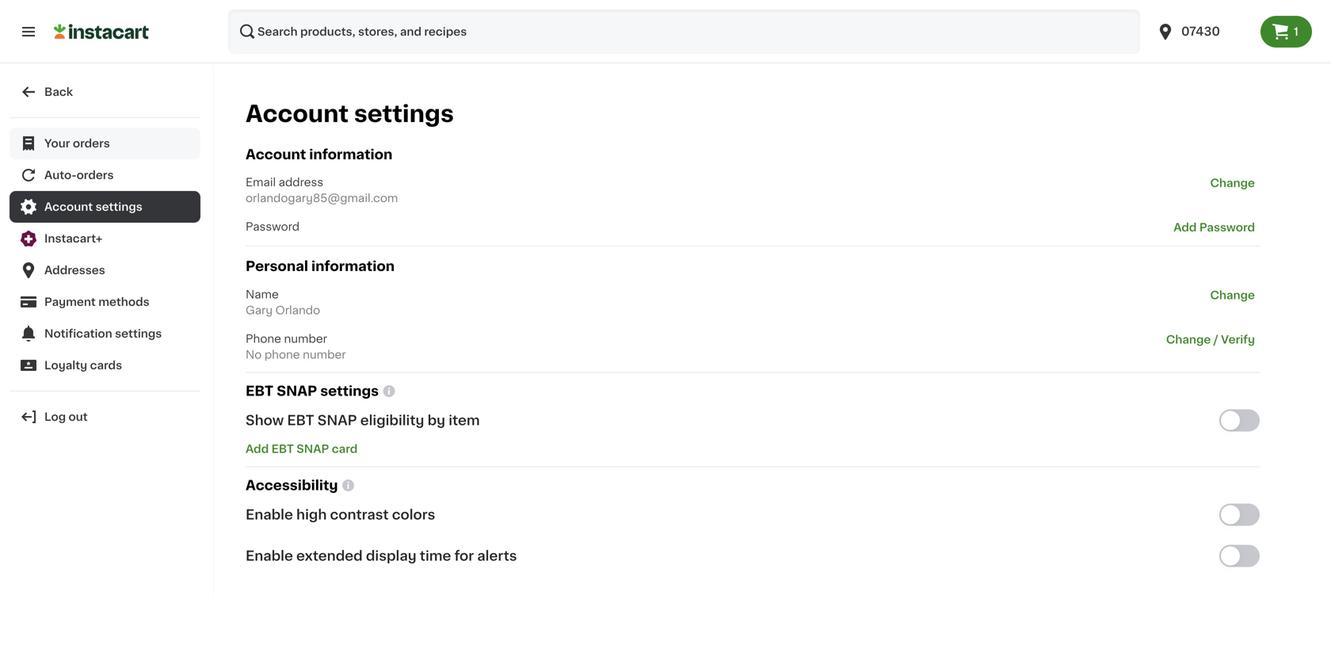 Task type: vqa. For each thing, say whether or not it's contained in the screenshot.
middle Change
yes



Task type: describe. For each thing, give the bounding box(es) containing it.
account information
[[246, 148, 393, 161]]

colors
[[392, 508, 436, 521]]

verify
[[1222, 334, 1256, 345]]

Search field
[[228, 10, 1141, 54]]

for
[[455, 549, 474, 563]]

1 vertical spatial account
[[246, 148, 306, 161]]

orders for your orders
[[73, 138, 110, 149]]

auto-
[[44, 170, 77, 181]]

0 vertical spatial ebt
[[246, 384, 274, 398]]

1
[[1294, 26, 1299, 37]]

name gary orlando
[[246, 289, 320, 316]]

change / verify button
[[1162, 331, 1260, 348]]

snap for show ebt snap eligibility by item
[[318, 414, 357, 427]]

notification
[[44, 328, 112, 339]]

instacart+
[[44, 233, 103, 244]]

contrast
[[330, 508, 389, 521]]

enable for enable extended display time for alerts
[[246, 549, 293, 563]]

password inside button
[[1200, 222, 1256, 233]]

ebt for add
[[272, 443, 294, 454]]

0 horizontal spatial password
[[246, 221, 300, 232]]

no
[[246, 349, 262, 360]]

personal information
[[246, 260, 395, 273]]

payment
[[44, 296, 96, 308]]

methods
[[98, 296, 150, 308]]

addresses
[[44, 265, 105, 276]]

0 vertical spatial number
[[284, 333, 327, 344]]

show
[[246, 414, 284, 427]]

extended
[[296, 549, 363, 563]]

information for personal information
[[312, 260, 395, 273]]

your
[[44, 138, 70, 149]]

change / verify
[[1167, 334, 1256, 345]]

payment methods link
[[10, 286, 201, 318]]

your orders link
[[10, 128, 201, 159]]

log
[[44, 411, 66, 423]]

loyalty cards
[[44, 360, 122, 371]]

by
[[428, 414, 446, 427]]

gary
[[246, 305, 273, 316]]

add password
[[1174, 222, 1256, 233]]

alerts
[[477, 549, 517, 563]]

phone
[[265, 349, 300, 360]]

display
[[366, 549, 417, 563]]

personal
[[246, 260, 308, 273]]

1 vertical spatial number
[[303, 349, 346, 360]]

07430 button
[[1147, 10, 1261, 54]]

orders for auto-orders
[[77, 170, 114, 181]]

0 vertical spatial account
[[246, 103, 349, 125]]

high
[[296, 508, 327, 521]]

log out
[[44, 411, 88, 423]]

ebt snap settings
[[246, 384, 379, 398]]

notification settings
[[44, 328, 162, 339]]

auto-orders
[[44, 170, 114, 181]]

eligibility
[[360, 414, 424, 427]]

name
[[246, 289, 279, 300]]



Task type: locate. For each thing, give the bounding box(es) containing it.
change for account information
[[1211, 178, 1256, 189]]

orlando
[[276, 305, 320, 316]]

email address orlandogary85@gmail.com
[[246, 177, 398, 204]]

change up add password
[[1211, 178, 1256, 189]]

change left /
[[1167, 334, 1212, 345]]

loyalty cards link
[[10, 350, 201, 381]]

change button
[[1206, 174, 1260, 192], [1206, 286, 1260, 304]]

1 enable from the top
[[246, 508, 293, 521]]

ebt down 'show'
[[272, 443, 294, 454]]

change
[[1211, 178, 1256, 189], [1211, 290, 1256, 301], [1167, 334, 1212, 345]]

change inside button
[[1167, 334, 1212, 345]]

07430 button
[[1157, 10, 1252, 54]]

enable down accessibility
[[246, 508, 293, 521]]

2 enable from the top
[[246, 549, 293, 563]]

2 vertical spatial ebt
[[272, 443, 294, 454]]

information
[[309, 148, 393, 161], [312, 260, 395, 273]]

1 horizontal spatial account settings
[[246, 103, 454, 125]]

orders up account settings link
[[77, 170, 114, 181]]

2 vertical spatial change
[[1167, 334, 1212, 345]]

0 vertical spatial account settings
[[246, 103, 454, 125]]

account up account information
[[246, 103, 349, 125]]

account settings
[[246, 103, 454, 125], [44, 201, 142, 212]]

1 horizontal spatial password
[[1200, 222, 1256, 233]]

1 change button from the top
[[1206, 174, 1260, 192]]

information up orlando
[[312, 260, 395, 273]]

log out link
[[10, 401, 201, 433]]

loyalty
[[44, 360, 87, 371]]

change button up add password
[[1206, 174, 1260, 192]]

change up verify
[[1211, 290, 1256, 301]]

1 vertical spatial snap
[[318, 414, 357, 427]]

1 vertical spatial orders
[[77, 170, 114, 181]]

2 change button from the top
[[1206, 286, 1260, 304]]

accessibility
[[246, 479, 338, 492]]

1 horizontal spatial add
[[1174, 222, 1197, 233]]

account settings up account information
[[246, 103, 454, 125]]

account up email on the left top
[[246, 148, 306, 161]]

number up ebt snap settings
[[303, 349, 346, 360]]

account up instacart+
[[44, 201, 93, 212]]

number up phone
[[284, 333, 327, 344]]

1 vertical spatial enable
[[246, 549, 293, 563]]

1 vertical spatial account settings
[[44, 201, 142, 212]]

snap down phone
[[277, 384, 317, 398]]

1 vertical spatial add
[[246, 443, 269, 454]]

account settings link
[[10, 191, 201, 223]]

add ebt snap card link
[[246, 443, 358, 454]]

1 button
[[1261, 16, 1313, 48]]

enable extended display time for alerts
[[246, 549, 517, 563]]

auto-orders link
[[10, 159, 201, 191]]

snap left "card" at the bottom of page
[[297, 443, 329, 454]]

phone
[[246, 333, 281, 344]]

information up email address orlandogary85@gmail.com
[[309, 148, 393, 161]]

your orders
[[44, 138, 110, 149]]

None search field
[[228, 10, 1141, 54]]

change for personal information
[[1211, 290, 1256, 301]]

ebt up 'show'
[[246, 384, 274, 398]]

item
[[449, 414, 480, 427]]

orlandogary85@gmail.com
[[246, 193, 398, 204]]

instacart logo image
[[54, 22, 149, 41]]

1 vertical spatial change button
[[1206, 286, 1260, 304]]

0 vertical spatial change button
[[1206, 174, 1260, 192]]

1 vertical spatial information
[[312, 260, 395, 273]]

enable
[[246, 508, 293, 521], [246, 549, 293, 563]]

0 vertical spatial add
[[1174, 222, 1197, 233]]

orders up auto-orders
[[73, 138, 110, 149]]

ebt up add ebt snap card link
[[287, 414, 314, 427]]

enable high contrast colors
[[246, 508, 436, 521]]

1 vertical spatial ebt
[[287, 414, 314, 427]]

0 horizontal spatial add
[[246, 443, 269, 454]]

password
[[246, 221, 300, 232], [1200, 222, 1256, 233]]

0 vertical spatial snap
[[277, 384, 317, 398]]

snap up "card" at the bottom of page
[[318, 414, 357, 427]]

2 vertical spatial snap
[[297, 443, 329, 454]]

enable left extended
[[246, 549, 293, 563]]

phone number no phone number
[[246, 333, 346, 360]]

account settings down auto-orders link
[[44, 201, 142, 212]]

ebt
[[246, 384, 274, 398], [287, 414, 314, 427], [272, 443, 294, 454]]

add
[[1174, 222, 1197, 233], [246, 443, 269, 454]]

card
[[332, 443, 358, 454]]

out
[[69, 411, 88, 423]]

ebt for show
[[287, 414, 314, 427]]

account
[[246, 103, 349, 125], [246, 148, 306, 161], [44, 201, 93, 212]]

instacart+ link
[[10, 223, 201, 254]]

information for account information
[[309, 148, 393, 161]]

change button up verify
[[1206, 286, 1260, 304]]

0 horizontal spatial account settings
[[44, 201, 142, 212]]

number
[[284, 333, 327, 344], [303, 349, 346, 360]]

change button for personal information
[[1206, 286, 1260, 304]]

07430
[[1182, 26, 1221, 37]]

cards
[[90, 360, 122, 371]]

notification settings link
[[10, 318, 201, 350]]

back
[[44, 86, 73, 98]]

time
[[420, 549, 451, 563]]

add ebt snap card
[[246, 443, 358, 454]]

enable for enable high contrast colors
[[246, 508, 293, 521]]

add for add ebt snap card
[[246, 443, 269, 454]]

email
[[246, 177, 276, 188]]

snap for add ebt snap card
[[297, 443, 329, 454]]

change button for account information
[[1206, 174, 1260, 192]]

address
[[279, 177, 324, 188]]

0 vertical spatial orders
[[73, 138, 110, 149]]

orders
[[73, 138, 110, 149], [77, 170, 114, 181]]

0 vertical spatial change
[[1211, 178, 1256, 189]]

snap
[[277, 384, 317, 398], [318, 414, 357, 427], [297, 443, 329, 454]]

add password button
[[1169, 219, 1260, 236]]

settings
[[354, 103, 454, 125], [96, 201, 142, 212], [115, 328, 162, 339], [320, 384, 379, 398]]

add for add password
[[1174, 222, 1197, 233]]

0 vertical spatial information
[[309, 148, 393, 161]]

show ebt snap eligibility by item
[[246, 414, 480, 427]]

back link
[[10, 76, 201, 108]]

addresses link
[[10, 254, 201, 286]]

/
[[1214, 334, 1219, 345]]

0 vertical spatial enable
[[246, 508, 293, 521]]

add inside button
[[1174, 222, 1197, 233]]

payment methods
[[44, 296, 150, 308]]

1 vertical spatial change
[[1211, 290, 1256, 301]]

2 vertical spatial account
[[44, 201, 93, 212]]



